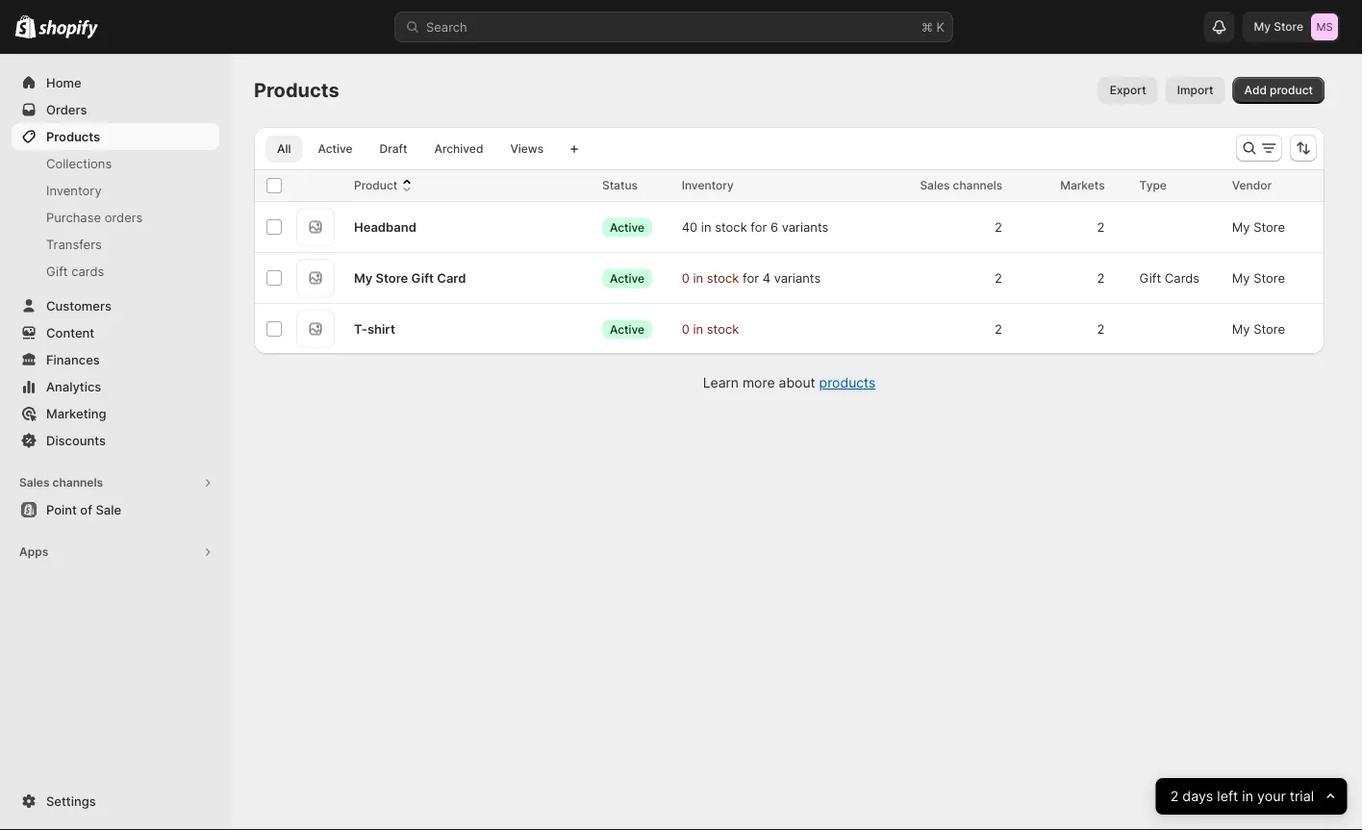 Task type: vqa. For each thing, say whether or not it's contained in the screenshot.
text box
no



Task type: describe. For each thing, give the bounding box(es) containing it.
collections link
[[12, 150, 219, 177]]

my store gift card
[[354, 270, 466, 285]]

my store image
[[1311, 13, 1338, 40]]

0 vertical spatial channels
[[953, 178, 1003, 192]]

discounts link
[[12, 427, 219, 454]]

t-shirt
[[354, 321, 395, 336]]

40 in stock for 6 variants
[[682, 219, 829, 234]]

draft
[[380, 142, 407, 156]]

cards
[[71, 264, 104, 278]]

my store for headband
[[1232, 219, 1285, 234]]

collections
[[46, 156, 112, 171]]

add
[[1244, 83, 1267, 97]]

t-
[[354, 321, 367, 336]]

t-shirt link
[[354, 319, 395, 339]]

inventory button
[[682, 176, 753, 195]]

for for 6
[[751, 219, 767, 234]]

variants for 40 in stock for 6 variants
[[782, 219, 829, 234]]

0 in stock for 4 variants
[[682, 270, 821, 285]]

views
[[510, 142, 544, 156]]

finances
[[46, 352, 100, 367]]

2 inside dropdown button
[[1170, 788, 1178, 805]]

purchase
[[46, 210, 101, 225]]

0 for 0 in stock for 4 variants
[[682, 270, 690, 285]]

markets
[[1060, 178, 1105, 192]]

learn
[[703, 375, 739, 391]]

status
[[602, 178, 638, 192]]

draft link
[[368, 136, 419, 163]]

settings
[[46, 794, 96, 808]]

transfers link
[[12, 231, 219, 258]]

stock for 40 in stock
[[715, 219, 747, 234]]

purchase orders
[[46, 210, 143, 225]]

active link
[[306, 136, 364, 163]]

6
[[770, 219, 778, 234]]

1 horizontal spatial gift
[[411, 270, 434, 285]]

in inside dropdown button
[[1242, 788, 1253, 805]]

inventory inside inventory button
[[682, 178, 734, 192]]

point
[[46, 502, 77, 517]]

0 vertical spatial sales channels
[[920, 178, 1003, 192]]

home
[[46, 75, 81, 90]]

search
[[426, 19, 467, 34]]

my store for t-shirt
[[1232, 321, 1285, 336]]

40
[[682, 219, 698, 234]]

0 for 0 in stock
[[682, 321, 690, 336]]

gift cards
[[46, 264, 104, 278]]

gift for gift cards
[[1139, 270, 1161, 285]]

store for t-shirt
[[1254, 321, 1285, 336]]

my for my store gift card
[[1232, 270, 1250, 285]]

tab list containing all
[[262, 135, 559, 163]]

home link
[[12, 69, 219, 96]]

point of sale
[[46, 502, 121, 517]]

product button
[[354, 176, 417, 195]]

type
[[1139, 178, 1167, 192]]

2 days left in your trial
[[1170, 788, 1314, 805]]

variants for 0 in stock for 4 variants
[[774, 270, 821, 285]]

vendor button
[[1232, 176, 1291, 195]]

learn more about products
[[703, 375, 876, 391]]

1 vertical spatial products
[[46, 129, 100, 144]]

add product link
[[1233, 77, 1325, 104]]

marketing
[[46, 406, 106, 421]]

0 vertical spatial sales
[[920, 178, 950, 192]]

active for my store gift card
[[610, 271, 645, 285]]

orders
[[105, 210, 143, 225]]

my for t-shirt
[[1232, 321, 1250, 336]]

analytics
[[46, 379, 101, 394]]

shopify image
[[39, 20, 98, 39]]

for for 4
[[743, 270, 759, 285]]

settings link
[[12, 788, 219, 815]]

content
[[46, 325, 94, 340]]

vendor
[[1232, 178, 1272, 192]]

export
[[1110, 83, 1146, 97]]

gift cards
[[1139, 270, 1200, 285]]

transfers
[[46, 237, 102, 252]]

days
[[1182, 788, 1213, 805]]

cards
[[1165, 270, 1200, 285]]

trial
[[1289, 788, 1314, 805]]

sales inside 'button'
[[19, 476, 50, 490]]

customers link
[[12, 292, 219, 319]]

sales channels inside 'button'
[[19, 476, 103, 490]]

your
[[1257, 788, 1286, 805]]

⌘ k
[[922, 19, 945, 34]]

views link
[[499, 136, 555, 163]]

inventory link
[[12, 177, 219, 204]]

content link
[[12, 319, 219, 346]]

add product
[[1244, 83, 1313, 97]]

import
[[1177, 83, 1214, 97]]

my store for my store gift card
[[1232, 270, 1285, 285]]

stock for 0 in stock
[[707, 270, 739, 285]]

sale
[[96, 502, 121, 517]]

archived link
[[423, 136, 495, 163]]

store for headband
[[1254, 219, 1285, 234]]

2 vertical spatial stock
[[707, 321, 739, 336]]



Task type: locate. For each thing, give the bounding box(es) containing it.
sales
[[920, 178, 950, 192], [19, 476, 50, 490]]

store
[[1274, 20, 1303, 34], [1254, 219, 1285, 234], [376, 270, 408, 285], [1254, 270, 1285, 285], [1254, 321, 1285, 336]]

gift
[[46, 264, 68, 278], [411, 270, 434, 285], [1139, 270, 1161, 285]]

analytics link
[[12, 373, 219, 400]]

0 vertical spatial for
[[751, 219, 767, 234]]

import button
[[1166, 77, 1225, 104]]

2 horizontal spatial gift
[[1139, 270, 1161, 285]]

0 horizontal spatial products
[[46, 129, 100, 144]]

variants
[[782, 219, 829, 234], [774, 270, 821, 285]]

2 0 from the top
[[682, 321, 690, 336]]

archived
[[434, 142, 483, 156]]

0 in stock
[[682, 321, 739, 336]]

0 horizontal spatial channels
[[52, 476, 103, 490]]

shirt
[[367, 321, 395, 336]]

variants right 6
[[782, 219, 829, 234]]

orders
[[46, 102, 87, 117]]

0 horizontal spatial gift
[[46, 264, 68, 278]]

all
[[277, 142, 291, 156]]

apps
[[19, 545, 48, 559]]

finances link
[[12, 346, 219, 373]]

0 down 40
[[682, 270, 690, 285]]

4
[[762, 270, 770, 285]]

active for t-shirt
[[610, 322, 645, 336]]

store for my store gift card
[[1254, 270, 1285, 285]]

point of sale link
[[12, 496, 219, 523]]

stock up the learn
[[707, 321, 739, 336]]

0 horizontal spatial inventory
[[46, 183, 102, 198]]

channels inside 'button'
[[52, 476, 103, 490]]

1 vertical spatial for
[[743, 270, 759, 285]]

2 days left in your trial button
[[1155, 778, 1347, 815]]

1 horizontal spatial sales
[[920, 178, 950, 192]]

all button
[[265, 136, 302, 163]]

my for headband
[[1232, 219, 1250, 234]]

0 vertical spatial variants
[[782, 219, 829, 234]]

in right 40
[[701, 219, 711, 234]]

2 button
[[985, 208, 1026, 246], [1087, 208, 1128, 246], [985, 259, 1026, 297], [1087, 259, 1128, 297], [985, 310, 1026, 348], [1087, 310, 1128, 348]]

1 vertical spatial channels
[[52, 476, 103, 490]]

in for 40 in stock for 6 variants
[[701, 219, 711, 234]]

headband
[[354, 219, 416, 234]]

0 vertical spatial stock
[[715, 219, 747, 234]]

products up all on the top of the page
[[254, 78, 339, 102]]

for
[[751, 219, 767, 234], [743, 270, 759, 285]]

in for 0 in stock
[[693, 321, 703, 336]]

products link
[[819, 375, 876, 391]]

headband link
[[354, 217, 416, 237]]

apps button
[[12, 539, 219, 566]]

customers
[[46, 298, 112, 313]]

shopify image
[[15, 15, 36, 38]]

in for 0 in stock for 4 variants
[[693, 270, 703, 285]]

my store gift card link
[[354, 268, 466, 288]]

for left '4' at the top right of the page
[[743, 270, 759, 285]]

marketing link
[[12, 400, 219, 427]]

k
[[936, 19, 945, 34]]

1 vertical spatial stock
[[707, 270, 739, 285]]

my
[[1254, 20, 1271, 34], [1232, 219, 1250, 234], [354, 270, 373, 285], [1232, 270, 1250, 285], [1232, 321, 1250, 336]]

stock
[[715, 219, 747, 234], [707, 270, 739, 285], [707, 321, 739, 336]]

1 vertical spatial sales channels
[[19, 476, 103, 490]]

stock left '4' at the top right of the page
[[707, 270, 739, 285]]

stock right 40
[[715, 219, 747, 234]]

tab list
[[262, 135, 559, 163]]

in right left on the right bottom of the page
[[1242, 788, 1253, 805]]

2
[[994, 219, 1003, 234], [1097, 219, 1105, 234], [994, 270, 1003, 285], [1097, 270, 1105, 285], [994, 321, 1003, 336], [1097, 321, 1105, 336], [1170, 788, 1178, 805]]

1 horizontal spatial products
[[254, 78, 339, 102]]

product
[[354, 178, 397, 192]]

more
[[742, 375, 775, 391]]

of
[[80, 502, 92, 517]]

⌘
[[922, 19, 933, 34]]

in down 40
[[693, 270, 703, 285]]

card
[[437, 270, 466, 285]]

1 vertical spatial sales
[[19, 476, 50, 490]]

0 horizontal spatial sales channels
[[19, 476, 103, 490]]

products
[[819, 375, 876, 391]]

type button
[[1139, 176, 1186, 195]]

sales channels button
[[12, 469, 219, 496]]

export button
[[1098, 77, 1158, 104]]

gift for gift cards
[[46, 264, 68, 278]]

for left 6
[[751, 219, 767, 234]]

inventory up 40
[[682, 178, 734, 192]]

in up the learn
[[693, 321, 703, 336]]

0 vertical spatial 0
[[682, 270, 690, 285]]

orders link
[[12, 96, 219, 123]]

products
[[254, 78, 339, 102], [46, 129, 100, 144]]

sales channels
[[920, 178, 1003, 192], [19, 476, 103, 490]]

point of sale button
[[0, 496, 231, 523]]

variants right '4' at the top right of the page
[[774, 270, 821, 285]]

1 vertical spatial 0
[[682, 321, 690, 336]]

products link
[[12, 123, 219, 150]]

left
[[1217, 788, 1238, 805]]

product
[[1270, 83, 1313, 97]]

1 horizontal spatial inventory
[[682, 178, 734, 192]]

inventory up purchase
[[46, 183, 102, 198]]

in
[[701, 219, 711, 234], [693, 270, 703, 285], [693, 321, 703, 336], [1242, 788, 1253, 805]]

discounts
[[46, 433, 106, 448]]

purchase orders link
[[12, 204, 219, 231]]

active for headband
[[610, 220, 645, 234]]

1 horizontal spatial sales channels
[[920, 178, 1003, 192]]

1 vertical spatial variants
[[774, 270, 821, 285]]

products up collections
[[46, 129, 100, 144]]

0 vertical spatial products
[[254, 78, 339, 102]]

0 horizontal spatial sales
[[19, 476, 50, 490]]

gift cards link
[[12, 258, 219, 285]]

1 0 from the top
[[682, 270, 690, 285]]

1 horizontal spatial channels
[[953, 178, 1003, 192]]

about
[[779, 375, 815, 391]]

0 down 0 in stock for 4 variants
[[682, 321, 690, 336]]



